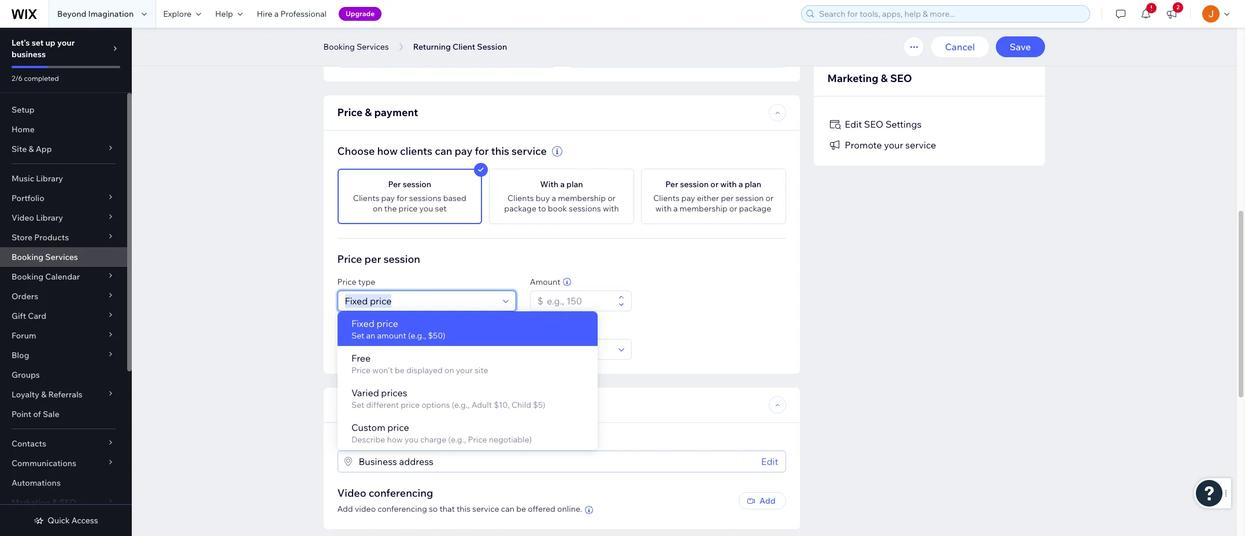 Task type: locate. For each thing, give the bounding box(es) containing it.
price inside "custom price describe how you charge (e.g., price negotiable)"
[[387, 422, 409, 434]]

services
[[357, 42, 389, 52], [45, 252, 78, 263]]

(e.g., left '$50)'
[[408, 331, 426, 341]]

price right the
[[399, 204, 418, 214]]

sessions left based on the left of the page
[[409, 193, 441, 204]]

1 vertical spatial you
[[404, 435, 418, 445]]

your down settings
[[884, 139, 904, 151]]

package right 'either'
[[739, 204, 771, 214]]

save button
[[996, 36, 1045, 57]]

marketing down display
[[828, 72, 879, 85]]

can for this
[[501, 504, 515, 515]]

0 vertical spatial on
[[879, 21, 887, 30]]

1 clients from the left
[[353, 193, 380, 204]]

0 horizontal spatial for
[[397, 193, 407, 204]]

promote your service button
[[828, 138, 1031, 152]]

conferencing
[[369, 487, 433, 500], [378, 504, 427, 515]]

you inside "per session clients pay for sessions based on the price you set"
[[420, 204, 433, 214]]

plan
[[567, 179, 583, 190], [745, 179, 762, 190]]

1 horizontal spatial on
[[444, 365, 454, 376]]

1 horizontal spatial pay
[[455, 145, 473, 158]]

price down free
[[351, 365, 370, 376]]

your inside "button"
[[884, 139, 904, 151]]

services for booking services "button"
[[357, 42, 389, 52]]

setup link
[[0, 100, 127, 120]]

booking services inside booking services "button"
[[324, 42, 389, 52]]

portfolio button
[[0, 188, 127, 208]]

per inside per session or with a plan clients pay either per session or with a membership or package
[[666, 179, 678, 190]]

3 clients from the left
[[653, 193, 680, 204]]

marketing down automations
[[12, 498, 50, 508]]

1 vertical spatial library
[[36, 213, 63, 223]]

negotiable)
[[489, 435, 532, 445]]

0 vertical spatial how
[[1011, 13, 1025, 21]]

price left type
[[337, 277, 356, 287]]

& for loyalty & referrals 'dropdown button'
[[41, 390, 46, 400]]

1 package from the left
[[504, 204, 537, 214]]

buffer time
[[569, 33, 611, 43]]

promote your service
[[845, 139, 936, 151]]

site & app
[[12, 144, 52, 154]]

0 vertical spatial (e.g.,
[[408, 331, 426, 341]]

& right site
[[29, 144, 34, 154]]

business
[[359, 456, 397, 468]]

edit button
[[761, 455, 779, 469]]

0 horizontal spatial booking services
[[12, 252, 78, 263]]

2 per from the left
[[666, 179, 678, 190]]

client
[[453, 42, 475, 52]]

0 horizontal spatial video
[[12, 213, 34, 223]]

booking services inside booking services link
[[12, 252, 78, 263]]

0 horizontal spatial to
[[538, 204, 546, 214]]

session
[[403, 179, 431, 190], [680, 179, 709, 190], [736, 193, 764, 204], [384, 253, 420, 266]]

site
[[475, 365, 488, 376]]

1 horizontal spatial add
[[760, 496, 776, 506]]

be left offered
[[516, 504, 526, 515]]

set
[[351, 331, 364, 341], [351, 400, 364, 411]]

categories
[[842, 13, 876, 21]]

2 vertical spatial how
[[387, 435, 403, 445]]

location
[[337, 437, 370, 448]]

1 horizontal spatial plan
[[745, 179, 762, 190]]

set left an
[[351, 331, 364, 341]]

payment
[[337, 326, 371, 336]]

your right up
[[57, 38, 75, 48]]

1 horizontal spatial video
[[337, 487, 366, 500]]

0 vertical spatial booking services
[[324, 42, 389, 52]]

1 horizontal spatial seo
[[864, 119, 884, 130]]

on inside "per session clients pay for sessions based on the price you set"
[[373, 204, 383, 214]]

to left display
[[828, 21, 834, 30]]

per right 'either'
[[721, 193, 734, 204]]

based
[[443, 193, 467, 204]]

(e.g., right the charge
[[448, 435, 466, 445]]

add down edit button
[[760, 496, 776, 506]]

clients left 'either'
[[653, 193, 680, 204]]

2 set from the top
[[351, 400, 364, 411]]

0 vertical spatial marketing & seo
[[828, 72, 912, 85]]

0 vertical spatial conferencing
[[369, 487, 433, 500]]

seo inside "button"
[[864, 119, 884, 130]]

charge
[[420, 435, 446, 445]]

1 vertical spatial this
[[457, 504, 471, 515]]

conferencing down "video conferencing"
[[378, 504, 427, 515]]

1 horizontal spatial per
[[721, 193, 734, 204]]

0 horizontal spatial sessions
[[409, 193, 441, 204]]

seo up quick access button
[[59, 498, 76, 508]]

price down prices
[[401, 400, 419, 411]]

0 horizontal spatial per
[[365, 253, 381, 266]]

set inside fixed price set an amount (e.g., $50)
[[351, 331, 364, 341]]

price inside "per session clients pay for sessions based on the price you set"
[[399, 204, 418, 214]]

how right "decide"
[[1011, 13, 1025, 21]]

set
[[32, 38, 44, 48], [435, 204, 447, 214]]

can right you
[[974, 13, 986, 21]]

0 horizontal spatial seo
[[59, 498, 76, 508]]

booking down store
[[12, 252, 43, 263]]

amount
[[377, 331, 406, 341]]

1 horizontal spatial edit
[[845, 119, 862, 130]]

0 horizontal spatial be
[[395, 365, 404, 376]]

varied
[[351, 387, 379, 399]]

2 clients from the left
[[508, 193, 534, 204]]

seo up settings
[[890, 72, 912, 85]]

0 vertical spatial per
[[721, 193, 734, 204]]

services down upgrade button
[[357, 42, 389, 52]]

0 horizontal spatial per
[[388, 179, 401, 190]]

1 horizontal spatial booking services
[[324, 42, 389, 52]]

can inside use categories to organize your services. you can decide how to display them on your site.
[[974, 13, 986, 21]]

video up video
[[337, 487, 366, 500]]

1 plan from the left
[[567, 179, 583, 190]]

0 vertical spatial set
[[32, 38, 44, 48]]

video for video conferencing
[[337, 487, 366, 500]]

how
[[1011, 13, 1025, 21], [377, 145, 398, 158], [387, 435, 403, 445]]

1 horizontal spatial services
[[357, 42, 389, 52]]

2 horizontal spatial seo
[[890, 72, 912, 85]]

1 horizontal spatial for
[[475, 145, 489, 158]]

service up with
[[512, 145, 547, 158]]

store products button
[[0, 228, 127, 247]]

0 vertical spatial be
[[395, 365, 404, 376]]

2 horizontal spatial clients
[[653, 193, 680, 204]]

1 vertical spatial (e.g.,
[[452, 400, 470, 411]]

price up the price type
[[337, 253, 362, 266]]

can right clients
[[435, 145, 452, 158]]

2 horizontal spatial on
[[879, 21, 887, 30]]

0 vertical spatial video
[[12, 213, 34, 223]]

package left the book
[[504, 204, 537, 214]]

your inside 'free price won't be displayed on your site'
[[456, 365, 473, 376]]

1 vertical spatial booking
[[12, 252, 43, 263]]

with
[[540, 179, 559, 190]]

adult
[[471, 400, 492, 411]]

2 library from the top
[[36, 213, 63, 223]]

0 horizontal spatial with
[[603, 204, 619, 214]]

1 horizontal spatial clients
[[508, 193, 534, 204]]

that
[[440, 504, 455, 515]]

membership inside per session or with a plan clients pay either per session or with a membership or package
[[680, 204, 728, 214]]

how left clients
[[377, 145, 398, 158]]

store
[[12, 232, 32, 243]]

2 vertical spatial seo
[[59, 498, 76, 508]]

music library link
[[0, 169, 127, 188]]

you
[[420, 204, 433, 214], [404, 435, 418, 445]]

won't
[[372, 365, 393, 376]]

to left the book
[[538, 204, 546, 214]]

set right the
[[435, 204, 447, 214]]

1 horizontal spatial be
[[516, 504, 526, 515]]

& for the marketing & seo popup button
[[52, 498, 58, 508]]

marketing & seo down automations
[[12, 498, 76, 508]]

booking services up booking calendar
[[12, 252, 78, 263]]

price up choose
[[337, 106, 363, 119]]

Search for tools, apps, help & more... field
[[816, 6, 1086, 22]]

1 vertical spatial marketing & seo
[[12, 498, 76, 508]]

0 vertical spatial set
[[351, 331, 364, 341]]

marketing
[[828, 72, 879, 85], [12, 498, 50, 508]]

1 horizontal spatial this
[[491, 145, 509, 158]]

clients left buy
[[508, 193, 534, 204]]

session down clients
[[403, 179, 431, 190]]

2 package from the left
[[739, 204, 771, 214]]

library up products
[[36, 213, 63, 223]]

booking services down upgrade button
[[324, 42, 389, 52]]

to inside the with a plan clients buy a membership or package to book sessions with
[[538, 204, 546, 214]]

service right that
[[472, 504, 499, 515]]

buy
[[536, 193, 550, 204]]

conferencing down business address on the left
[[369, 487, 433, 500]]

& right loyalty
[[41, 390, 46, 400]]

0 horizontal spatial plan
[[567, 179, 583, 190]]

1 horizontal spatial membership
[[680, 204, 728, 214]]

marketing inside popup button
[[12, 498, 50, 508]]

you left the charge
[[404, 435, 418, 445]]

add inside button
[[760, 496, 776, 506]]

0 vertical spatial for
[[475, 145, 489, 158]]

you inside "custom price describe how you charge (e.g., price negotiable)"
[[404, 435, 418, 445]]

0 horizontal spatial you
[[404, 435, 418, 445]]

music library
[[12, 173, 63, 184]]

price inside "custom price describe how you charge (e.g., price negotiable)"
[[468, 435, 487, 445]]

edit for edit
[[761, 456, 779, 468]]

offered
[[528, 504, 556, 515]]

them
[[860, 21, 877, 30]]

(e.g., inside fixed price set an amount (e.g., $50)
[[408, 331, 426, 341]]

you left based on the left of the page
[[420, 204, 433, 214]]

library inside video library dropdown button
[[36, 213, 63, 223]]

&
[[881, 72, 888, 85], [365, 106, 372, 119], [29, 144, 34, 154], [41, 390, 46, 400], [52, 498, 58, 508]]

services for booking services link
[[45, 252, 78, 263]]

0 horizontal spatial clients
[[353, 193, 380, 204]]

set left up
[[32, 38, 44, 48]]

2 horizontal spatial pay
[[682, 193, 695, 204]]

1 vertical spatial be
[[516, 504, 526, 515]]

membership inside the with a plan clients buy a membership or package to book sessions with
[[558, 193, 606, 204]]

video inside dropdown button
[[12, 213, 34, 223]]

session
[[477, 42, 507, 52]]

access
[[72, 516, 98, 526]]

1 horizontal spatial set
[[435, 204, 447, 214]]

booking inside popup button
[[12, 272, 43, 282]]

list box
[[337, 312, 598, 450]]

be right won't
[[395, 365, 404, 376]]

seo inside popup button
[[59, 498, 76, 508]]

to right them
[[878, 13, 884, 21]]

on right displayed
[[444, 365, 454, 376]]

library up portfolio dropdown button
[[36, 173, 63, 184]]

0 vertical spatial edit
[[845, 119, 862, 130]]

1 horizontal spatial you
[[420, 204, 433, 214]]

returning client session
[[413, 42, 507, 52]]

0 horizontal spatial services
[[45, 252, 78, 263]]

0 horizontal spatial on
[[373, 204, 383, 214]]

1 vertical spatial on
[[373, 204, 383, 214]]

custom
[[351, 422, 385, 434]]

automations
[[12, 478, 61, 489]]

1 horizontal spatial sessions
[[569, 204, 601, 214]]

video up store
[[12, 213, 34, 223]]

booking down upgrade button
[[324, 42, 355, 52]]

your
[[915, 13, 929, 21], [889, 21, 903, 30], [57, 38, 75, 48], [884, 139, 904, 151], [456, 365, 473, 376]]

2 plan from the left
[[745, 179, 762, 190]]

per up type
[[365, 253, 381, 266]]

services inside booking services link
[[45, 252, 78, 263]]

app
[[36, 144, 52, 154]]

price up amount in the bottom of the page
[[376, 318, 398, 330]]

0 vertical spatial seo
[[890, 72, 912, 85]]

edit for edit seo settings
[[845, 119, 862, 130]]

1 vertical spatial marketing
[[12, 498, 50, 508]]

video
[[12, 213, 34, 223], [337, 487, 366, 500]]

how inside use categories to organize your services. you can decide how to display them on your site.
[[1011, 13, 1025, 21]]

sidebar element
[[0, 28, 132, 537]]

2 horizontal spatial with
[[721, 179, 737, 190]]

0 horizontal spatial can
[[435, 145, 452, 158]]

2/6 completed
[[12, 74, 59, 83]]

0 horizontal spatial pay
[[381, 193, 395, 204]]

1 horizontal spatial package
[[739, 204, 771, 214]]

upgrade button
[[339, 7, 382, 21]]

can left offered
[[501, 504, 515, 515]]

Payment preferences field
[[341, 340, 615, 360]]

edit up add button
[[761, 456, 779, 468]]

point
[[12, 409, 31, 420]]

add left video
[[337, 504, 353, 515]]

forum button
[[0, 326, 127, 346]]

add for add
[[760, 496, 776, 506]]

2 horizontal spatial can
[[974, 13, 986, 21]]

buffer
[[569, 33, 592, 43]]

1 set from the top
[[351, 331, 364, 341]]

clients inside "per session clients pay for sessions based on the price you set"
[[353, 193, 380, 204]]

(e.g., left adult
[[452, 400, 470, 411]]

how up business address on the left
[[387, 435, 403, 445]]

Price type field
[[341, 291, 499, 311]]

price inside 'free price won't be displayed on your site'
[[351, 365, 370, 376]]

cancel button
[[932, 36, 989, 57]]

library inside 'music library' link
[[36, 173, 63, 184]]

gift
[[12, 311, 26, 321]]

booking up orders
[[12, 272, 43, 282]]

& inside 'dropdown button'
[[41, 390, 46, 400]]

& up quick at the left bottom
[[52, 498, 58, 508]]

(e.g., inside "custom price describe how you charge (e.g., price negotiable)"
[[448, 435, 466, 445]]

1 vertical spatial video
[[337, 487, 366, 500]]

per inside "per session clients pay for sessions based on the price you set"
[[388, 179, 401, 190]]

booking
[[324, 42, 355, 52], [12, 252, 43, 263], [12, 272, 43, 282]]

booking inside "button"
[[324, 42, 355, 52]]

on right them
[[879, 21, 887, 30]]

set inside "varied prices set different price options (e.g., adult $10, child $5)"
[[351, 400, 364, 411]]

choose
[[337, 145, 375, 158]]

services up calendar
[[45, 252, 78, 263]]

a
[[274, 9, 279, 19], [560, 179, 565, 190], [739, 179, 743, 190], [552, 193, 556, 204], [674, 204, 678, 214]]

portfolio
[[12, 193, 44, 204]]

2 vertical spatial booking
[[12, 272, 43, 282]]

be inside 'free price won't be displayed on your site'
[[395, 365, 404, 376]]

forum
[[12, 331, 36, 341]]

1 vertical spatial set
[[351, 400, 364, 411]]

describe
[[351, 435, 385, 445]]

edit inside edit seo settings "button"
[[845, 119, 862, 130]]

clients inside the with a plan clients buy a membership or package to book sessions with
[[508, 193, 534, 204]]

1 vertical spatial booking services
[[12, 252, 78, 263]]

1 library from the top
[[36, 173, 63, 184]]

per for per session or with a plan
[[666, 179, 678, 190]]

quick
[[48, 516, 70, 526]]

library
[[36, 173, 63, 184], [36, 213, 63, 223]]

sessions
[[409, 193, 441, 204], [569, 204, 601, 214]]

your left site
[[456, 365, 473, 376]]

price left negotiable)
[[468, 435, 487, 445]]

either
[[697, 193, 719, 204]]

0 horizontal spatial add
[[337, 504, 353, 515]]

0 horizontal spatial marketing
[[12, 498, 50, 508]]

1 horizontal spatial marketing & seo
[[828, 72, 912, 85]]

edit up the promote
[[845, 119, 862, 130]]

sessions right the book
[[569, 204, 601, 214]]

hire a professional link
[[250, 0, 334, 28]]

with inside the with a plan clients buy a membership or package to book sessions with
[[603, 204, 619, 214]]

sessions inside "per session clients pay for sessions based on the price you set"
[[409, 193, 441, 204]]

1 vertical spatial set
[[435, 204, 447, 214]]

can for services.
[[974, 13, 986, 21]]

0 horizontal spatial package
[[504, 204, 537, 214]]

with
[[721, 179, 737, 190], [603, 204, 619, 214], [656, 204, 672, 214]]

0 horizontal spatial set
[[32, 38, 44, 48]]

2 vertical spatial on
[[444, 365, 454, 376]]

booking services button
[[318, 38, 395, 56]]

(e.g.,
[[408, 331, 426, 341], [452, 400, 470, 411], [448, 435, 466, 445]]

0 horizontal spatial edit
[[761, 456, 779, 468]]

free
[[351, 353, 371, 364]]

0 horizontal spatial marketing & seo
[[12, 498, 76, 508]]

0 vertical spatial can
[[974, 13, 986, 21]]

(e.g., inside "varied prices set different price options (e.g., adult $10, child $5)"
[[452, 400, 470, 411]]

calendar
[[45, 272, 80, 282]]

Amount text field
[[543, 291, 615, 311]]

booking services
[[324, 42, 389, 52], [12, 252, 78, 263]]

marketing & seo up edit seo settings
[[828, 72, 912, 85]]

service down edit seo settings "button"
[[906, 139, 936, 151]]

1 vertical spatial seo
[[864, 119, 884, 130]]

on left the
[[373, 204, 383, 214]]

service inside "button"
[[906, 139, 936, 151]]

session up 'either'
[[680, 179, 709, 190]]

set down "varied"
[[351, 400, 364, 411]]

0 vertical spatial booking
[[324, 42, 355, 52]]

session up price type "field"
[[384, 253, 420, 266]]

2 horizontal spatial to
[[878, 13, 884, 21]]

clients left the
[[353, 193, 380, 204]]

1 vertical spatial services
[[45, 252, 78, 263]]

session right 'either'
[[736, 193, 764, 204]]

type
[[358, 277, 375, 287]]

1 vertical spatial edit
[[761, 456, 779, 468]]

1 horizontal spatial per
[[666, 179, 678, 190]]

price down different
[[387, 422, 409, 434]]

or inside the with a plan clients buy a membership or package to book sessions with
[[608, 193, 616, 204]]

& for site & app popup button in the left of the page
[[29, 144, 34, 154]]

video library button
[[0, 208, 127, 228]]

home
[[12, 124, 35, 135]]

services inside booking services "button"
[[357, 42, 389, 52]]

seo up the promote
[[864, 119, 884, 130]]

1 horizontal spatial can
[[501, 504, 515, 515]]

per
[[388, 179, 401, 190], [666, 179, 678, 190]]

2 vertical spatial can
[[501, 504, 515, 515]]

0 vertical spatial you
[[420, 204, 433, 214]]

0 horizontal spatial this
[[457, 504, 471, 515]]

setup
[[12, 105, 35, 115]]

2 horizontal spatial service
[[906, 139, 936, 151]]

1 per from the left
[[388, 179, 401, 190]]



Task type: describe. For each thing, give the bounding box(es) containing it.
1 vertical spatial conferencing
[[378, 504, 427, 515]]

so
[[429, 504, 438, 515]]

time
[[594, 33, 611, 43]]

set for fixed price
[[351, 331, 364, 341]]

per session clients pay for sessions based on the price you set
[[353, 179, 467, 214]]

plan inside the with a plan clients buy a membership or package to book sessions with
[[567, 179, 583, 190]]

add video conferencing so that this service can be offered online.
[[337, 504, 582, 515]]

loyalty & referrals button
[[0, 385, 127, 405]]

clients inside per session or with a plan clients pay either per session or with a membership or package
[[653, 193, 680, 204]]

online.
[[557, 504, 582, 515]]

price per session
[[337, 253, 420, 266]]

package inside per session or with a plan clients pay either per session or with a membership or package
[[739, 204, 771, 214]]

(e.g., for prices
[[452, 400, 470, 411]]

referrals
[[48, 390, 82, 400]]

preferences
[[373, 326, 418, 336]]

display
[[836, 21, 859, 30]]

custom price describe how you charge (e.g., price negotiable)
[[351, 422, 532, 445]]

price for price type
[[337, 277, 356, 287]]

varied prices set different price options (e.g., adult $10, child $5)
[[351, 387, 545, 411]]

point of sale link
[[0, 405, 127, 424]]

beyond
[[57, 9, 86, 19]]

booking calendar
[[12, 272, 80, 282]]

edit seo settings button
[[828, 117, 1031, 131]]

0 horizontal spatial service
[[472, 504, 499, 515]]

per inside per session or with a plan clients pay either per session or with a membership or package
[[721, 193, 734, 204]]

& left payment
[[365, 106, 372, 119]]

1 vertical spatial per
[[365, 253, 381, 266]]

beyond imagination
[[57, 9, 134, 19]]

gift card button
[[0, 306, 127, 326]]

products
[[34, 232, 69, 243]]

1 vertical spatial how
[[377, 145, 398, 158]]

clients
[[400, 145, 433, 158]]

package inside the with a plan clients buy a membership or package to book sessions with
[[504, 204, 537, 214]]

booking services for booking services link
[[12, 252, 78, 263]]

amount
[[530, 277, 561, 287]]

per session or with a plan clients pay either per session or with a membership or package
[[653, 179, 774, 214]]

booking for booking calendar popup button
[[12, 272, 43, 282]]

business
[[12, 49, 46, 60]]

payment preferences
[[337, 326, 418, 336]]

loyalty & referrals
[[12, 390, 82, 400]]

marketing & seo inside popup button
[[12, 498, 76, 508]]

0 vertical spatial marketing
[[828, 72, 879, 85]]

& up edit seo settings
[[881, 72, 888, 85]]

$50)
[[428, 331, 445, 341]]

2 button
[[1159, 0, 1185, 28]]

automations link
[[0, 474, 127, 493]]

business address
[[359, 456, 434, 468]]

per for per session
[[388, 179, 401, 190]]

(e.g., for price
[[448, 435, 466, 445]]

sale
[[43, 409, 59, 420]]

booking for booking services "button"
[[324, 42, 355, 52]]

use
[[828, 13, 840, 21]]

groups link
[[0, 365, 127, 385]]

different
[[366, 400, 399, 411]]

set for varied prices
[[351, 400, 364, 411]]

returning
[[413, 42, 451, 52]]

music
[[12, 173, 34, 184]]

2
[[1177, 3, 1180, 11]]

payment
[[374, 106, 418, 119]]

let's
[[12, 38, 30, 48]]

services.
[[931, 13, 959, 21]]

your right organize
[[915, 13, 929, 21]]

blog button
[[0, 346, 127, 365]]

list box containing fixed price
[[337, 312, 598, 450]]

organize
[[886, 13, 913, 21]]

booking services for booking services "button"
[[324, 42, 389, 52]]

1 horizontal spatial to
[[828, 21, 834, 30]]

fixed
[[351, 318, 374, 330]]

contacts button
[[0, 434, 127, 454]]

hire a professional
[[257, 9, 327, 19]]

upgrade
[[346, 9, 375, 18]]

library for music library
[[36, 173, 63, 184]]

pay inside per session or with a plan clients pay either per session or with a membership or package
[[682, 193, 695, 204]]

gift card
[[12, 311, 46, 321]]

site
[[12, 144, 27, 154]]

2/6
[[12, 74, 22, 83]]

price for price per session
[[337, 253, 362, 266]]

communications button
[[0, 454, 127, 474]]

for inside "per session clients pay for sessions based on the price you set"
[[397, 193, 407, 204]]

set inside let's set up your business
[[32, 38, 44, 48]]

booking for booking services link
[[12, 252, 43, 263]]

decide
[[987, 13, 1010, 21]]

price inside "varied prices set different price options (e.g., adult $10, child $5)"
[[401, 400, 419, 411]]

book
[[548, 204, 567, 214]]

up
[[45, 38, 55, 48]]

your inside let's set up your business
[[57, 38, 75, 48]]

on inside use categories to organize your services. you can decide how to display them on your site.
[[879, 21, 887, 30]]

Buffer time field
[[573, 47, 769, 67]]

an
[[366, 331, 375, 341]]

site.
[[905, 21, 918, 30]]

price inside fixed price set an amount (e.g., $50)
[[376, 318, 398, 330]]

with for with a plan clients buy a membership or package to book sessions with
[[603, 204, 619, 214]]

video for video library
[[12, 213, 34, 223]]

video conferencing
[[337, 487, 433, 500]]

1 horizontal spatial service
[[512, 145, 547, 158]]

save
[[1010, 41, 1031, 53]]

on inside 'free price won't be displayed on your site'
[[444, 365, 454, 376]]

your left site.
[[889, 21, 903, 30]]

marketing & seo button
[[0, 493, 127, 513]]

sessions inside the with a plan clients buy a membership or package to book sessions with
[[569, 204, 601, 214]]

Duration field
[[341, 47, 538, 67]]

booking calendar button
[[0, 267, 127, 287]]

$10,
[[494, 400, 510, 411]]

card
[[28, 311, 46, 321]]

options
[[421, 400, 450, 411]]

returning client session button
[[407, 38, 513, 56]]

of
[[33, 409, 41, 420]]

address
[[399, 456, 434, 468]]

contacts
[[12, 439, 46, 449]]

price for price & payment
[[337, 106, 363, 119]]

with for per session or with a plan clients pay either per session or with a membership or package
[[656, 204, 672, 214]]

1 vertical spatial can
[[435, 145, 452, 158]]

displayed
[[406, 365, 443, 376]]

imagination
[[88, 9, 134, 19]]

orders
[[12, 291, 38, 302]]

edit seo settings
[[845, 119, 922, 130]]

how inside "custom price describe how you charge (e.g., price negotiable)"
[[387, 435, 403, 445]]

set inside "per session clients pay for sessions based on the price you set"
[[435, 204, 447, 214]]

pay inside "per session clients pay for sessions based on the price you set"
[[381, 193, 395, 204]]

choose how clients can pay for this service
[[337, 145, 547, 158]]

the
[[384, 204, 397, 214]]

with a plan clients buy a membership or package to book sessions with
[[504, 179, 619, 214]]

locations
[[337, 398, 386, 412]]

point of sale
[[12, 409, 59, 420]]

library for video library
[[36, 213, 63, 223]]

session inside "per session clients pay for sessions based on the price you set"
[[403, 179, 431, 190]]

price type
[[337, 277, 375, 287]]

0 vertical spatial this
[[491, 145, 509, 158]]

plan inside per session or with a plan clients pay either per session or with a membership or package
[[745, 179, 762, 190]]

add for add video conferencing so that this service can be offered online.
[[337, 504, 353, 515]]



Task type: vqa. For each thing, say whether or not it's contained in the screenshot.
the set in Let's set up your business
yes



